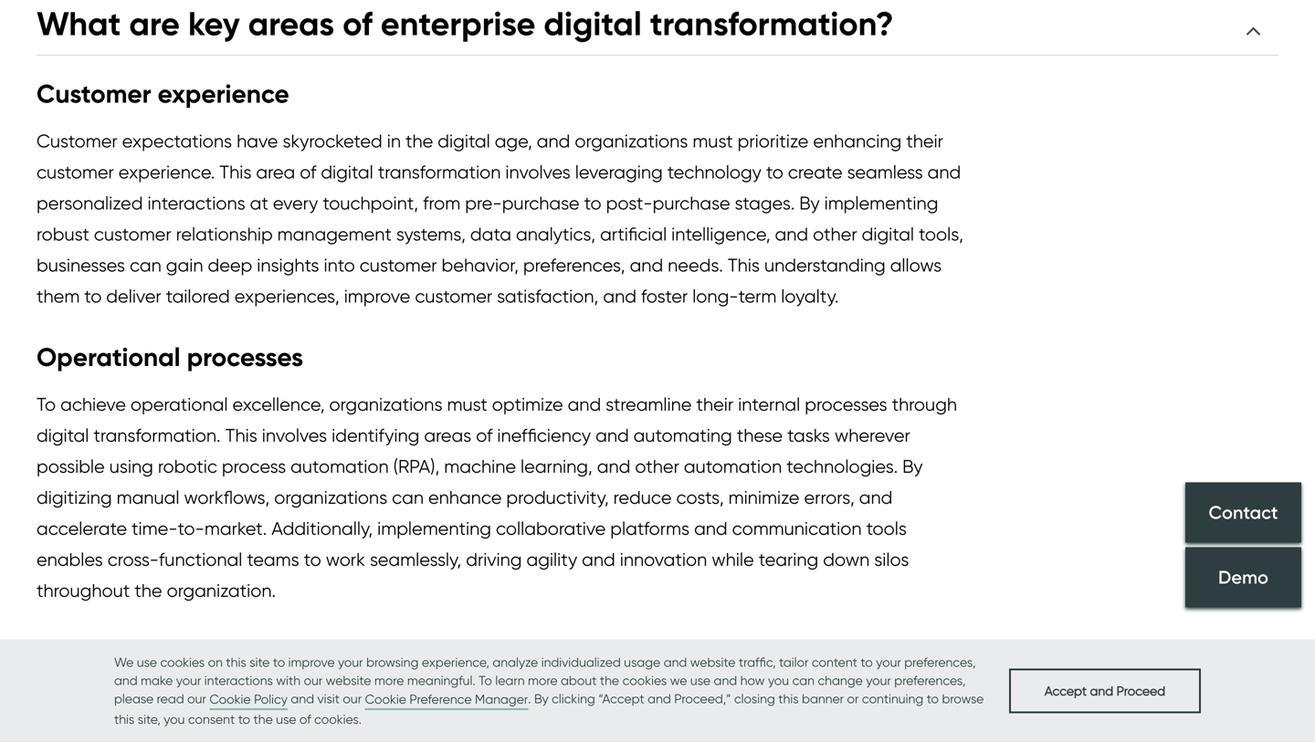 Task type: describe. For each thing, give the bounding box(es) containing it.
cross-
[[108, 549, 159, 571]]

presents
[[223, 688, 293, 710]]

customer down behavior,
[[415, 285, 493, 307]]

preference
[[410, 692, 472, 708]]

accept and proceed button
[[1010, 669, 1201, 714]]

have
[[237, 130, 278, 152]]

business
[[37, 636, 137, 668]]

automating
[[634, 425, 732, 447]]

create inside the digital transformation presents an opportunity for organizations to redefine their business models and create new revenue streams. the internet of things (iot), blockchain, cloud computing, and other emergin
[[887, 688, 941, 710]]

how
[[741, 673, 765, 689]]

browsing
[[366, 655, 419, 671]]

consent
[[188, 712, 235, 728]]

improve inside the customer expectations have skyrocketed in the digital age, and organizations must prioritize enhancing their customer experience. this area of digital transformation involves leveraging technology to create seamless and personalized interactions at every touchpoint, from pre-purchase to post-purchase stages. by implementing robust customer relationship management systems, data analytics, artificial intelligence, and other digital tools, businesses can gain deep insights into customer behavior, preferences, and needs. this understanding allows them to deliver tailored experiences, improve customer satisfaction, and foster long-term loyalty.
[[344, 285, 411, 307]]

to right content in the bottom right of the page
[[861, 655, 873, 671]]

improve inside we use cookies on this site to improve your browsing experience, analyze individualized usage and website traffic, tailor content to your preferences, and make your interactions with our website more meaningful. to learn more about the cookies we use and how you can change your preferences, please read our
[[288, 655, 335, 671]]

into
[[324, 254, 355, 276]]

long-
[[693, 285, 739, 307]]

by inside the to achieve operational excellence, organizations must optimize and streamline their internal processes through digital transformation. this involves identifying areas of inefficiency and automating these tasks wherever possible using robotic process automation (rpa), machine learning, and other automation technologies. by digitizing manual workflows, organizations can enhance productivity, reduce costs, minimize errors, and accelerate time-to-market. additionally, implementing collaborative platforms and communication tools enables cross-functional teams to work seamlessly, driving agility and innovation while tearing down silos throughout the organization.
[[903, 456, 923, 478]]

cookie policy and visit our cookie preference manager
[[210, 692, 528, 708]]

interactions inside the customer expectations have skyrocketed in the digital age, and organizations must prioritize enhancing their customer experience. this area of digital transformation involves leveraging technology to create seamless and personalized interactions at every touchpoint, from pre-purchase to post-purchase stages. by implementing robust customer relationship management systems, data analytics, artificial intelligence, and other digital tools, businesses can gain deep insights into customer behavior, preferences, and needs. this understanding allows them to deliver tailored experiences, improve customer satisfaction, and foster long-term loyalty.
[[147, 192, 245, 214]]

this inside we use cookies on this site to improve your browsing experience, analyze individualized usage and website traffic, tailor content to your preferences, and make your interactions with our website more meaningful. to learn more about the cookies we use and how you can change your preferences, please read our
[[226, 655, 246, 671]]

what are key areas of enterprise digital transformation? button
[[37, 3, 1279, 56]]

productivity,
[[507, 487, 609, 509]]

use inside . by clicking "accept and proceed," closing this banner or continuing to browse this site, you consent to the use of cookies.
[[276, 712, 296, 728]]

foster
[[641, 285, 688, 307]]

the inside we use cookies on this site to improve your browsing experience, analyze individualized usage and website traffic, tailor content to your preferences, and make your interactions with our website more meaningful. to learn more about the cookies we use and how you can change your preferences, please read our
[[600, 673, 620, 689]]

must inside the to achieve operational excellence, organizations must optimize and streamline their internal processes through digital transformation. this involves identifying areas of inefficiency and automating these tasks wherever possible using robotic process automation (rpa), machine learning, and other automation technologies. by digitizing manual workflows, organizations can enhance productivity, reduce costs, minimize errors, and accelerate time-to-market. additionally, implementing collaborative platforms and communication tools enables cross-functional teams to work seamlessly, driving agility and innovation while tearing down silos throughout the organization.
[[447, 394, 488, 415]]

platforms
[[611, 518, 690, 540]]

0 vertical spatial models
[[144, 636, 229, 668]]

key
[[188, 3, 240, 44]]

tools
[[867, 518, 907, 540]]

management
[[277, 223, 392, 245]]

we
[[114, 655, 134, 671]]

digital inside 'what are key areas of enterprise digital transformation?' dropdown button
[[544, 3, 642, 44]]

revenue
[[76, 719, 142, 741]]

areas inside the to achieve operational excellence, organizations must optimize and streamline their internal processes through digital transformation. this involves identifying areas of inefficiency and automating these tasks wherever possible using robotic process automation (rpa), machine learning, and other automation technologies. by digitizing manual workflows, organizations can enhance productivity, reduce costs, minimize errors, and accelerate time-to-market. additionally, implementing collaborative platforms and communication tools enables cross-functional teams to work seamlessly, driving agility and innovation while tearing down silos throughout the organization.
[[424, 425, 472, 447]]

other inside the to achieve operational excellence, organizations must optimize and streamline their internal processes through digital transformation. this involves identifying areas of inefficiency and automating these tasks wherever possible using robotic process automation (rpa), machine learning, and other automation technologies. by digitizing manual workflows, organizations can enhance productivity, reduce costs, minimize errors, and accelerate time-to-market. additionally, implementing collaborative platforms and communication tools enables cross-functional teams to work seamlessly, driving agility and innovation while tearing down silos throughout the organization.
[[635, 456, 680, 478]]

collaborative
[[496, 518, 606, 540]]

(rpa),
[[393, 456, 440, 478]]

customer down personalized
[[94, 223, 171, 245]]

on
[[208, 655, 223, 671]]

involves inside the customer expectations have skyrocketed in the digital age, and organizations must prioritize enhancing their customer experience. this area of digital transformation involves leveraging technology to create seamless and personalized interactions at every touchpoint, from pre-purchase to post-purchase stages. by implementing robust customer relationship management systems, data analytics, artificial intelligence, and other digital tools, businesses can gain deep insights into customer behavior, preferences, and needs. this understanding allows them to deliver tailored experiences, improve customer satisfaction, and foster long-term loyalty.
[[506, 161, 571, 183]]

customer expectations have skyrocketed in the digital age, and organizations must prioritize enhancing their customer experience. this area of digital transformation involves leveraging technology to create seamless and personalized interactions at every touchpoint, from pre-purchase to post-purchase stages. by implementing robust customer relationship management systems, data analytics, artificial intelligence, and other digital tools, businesses can gain deep insights into customer behavior, preferences, and needs. this understanding allows them to deliver tailored experiences, improve customer satisfaction, and foster long-term loyalty.
[[37, 130, 964, 307]]

agility
[[527, 549, 578, 571]]

tools,
[[919, 223, 964, 245]]

1 vertical spatial this
[[779, 692, 799, 707]]

change
[[818, 673, 863, 689]]

banner
[[802, 692, 844, 707]]

satisfaction,
[[497, 285, 599, 307]]

leveraging
[[575, 161, 663, 183]]

"accept
[[599, 692, 645, 707]]

0 horizontal spatial processes
[[187, 341, 303, 374]]

organizations inside the customer expectations have skyrocketed in the digital age, and organizations must prioritize enhancing their customer experience. this area of digital transformation involves leveraging technology to create seamless and personalized interactions at every touchpoint, from pre-purchase to post-purchase stages. by implementing robust customer relationship management systems, data analytics, artificial intelligence, and other digital tools, businesses can gain deep insights into customer behavior, preferences, and needs. this understanding allows them to deliver tailored experiences, improve customer satisfaction, and foster long-term loyalty.
[[575, 130, 688, 152]]

learning,
[[521, 456, 593, 478]]

digitizing
[[37, 487, 112, 509]]

while
[[712, 549, 754, 571]]

you inside . by clicking "accept and proceed," closing this banner or continuing to browse this site, you consent to the use of cookies.
[[164, 712, 185, 728]]

other inside the customer expectations have skyrocketed in the digital age, and organizations must prioritize enhancing their customer experience. this area of digital transformation involves leveraging technology to create seamless and personalized interactions at every touchpoint, from pre-purchase to post-purchase stages. by implementing robust customer relationship management systems, data analytics, artificial intelligence, and other digital tools, businesses can gain deep insights into customer behavior, preferences, and needs. this understanding allows them to deliver tailored experiences, improve customer satisfaction, and foster long-term loyalty.
[[813, 223, 858, 245]]

business models
[[37, 636, 236, 668]]

personalized
[[37, 192, 143, 214]]

to down prioritize
[[766, 161, 784, 183]]

gain
[[166, 254, 203, 276]]

manager
[[475, 692, 528, 708]]

of inside the digital transformation presents an opportunity for organizations to redefine their business models and create new revenue streams. the internet of things (iot), blockchain, cloud computing, and other emergin
[[325, 719, 342, 741]]

2 purchase from the left
[[653, 192, 730, 214]]

by inside the customer expectations have skyrocketed in the digital age, and organizations must prioritize enhancing their customer experience. this area of digital transformation involves leveraging technology to create seamless and personalized interactions at every touchpoint, from pre-purchase to post-purchase stages. by implementing robust customer relationship management systems, data analytics, artificial intelligence, and other digital tools, businesses can gain deep insights into customer behavior, preferences, and needs. this understanding allows them to deliver tailored experiences, improve customer satisfaction, and foster long-term loyalty.
[[800, 192, 820, 214]]

0 vertical spatial cookies
[[160, 655, 205, 671]]

experiences,
[[235, 285, 340, 307]]

make
[[141, 673, 173, 689]]

0 horizontal spatial website
[[326, 673, 371, 689]]

transformation.
[[94, 425, 221, 447]]

relationship
[[176, 223, 273, 245]]

streamline
[[606, 394, 692, 415]]

accept and proceed
[[1045, 684, 1166, 699]]

customer for customer expectations have skyrocketed in the digital age, and organizations must prioritize enhancing their customer experience. this area of digital transformation involves leveraging technology to create seamless and personalized interactions at every touchpoint, from pre-purchase to post-purchase stages. by implementing robust customer relationship management systems, data analytics, artificial intelligence, and other digital tools, businesses can gain deep insights into customer behavior, preferences, and needs. this understanding allows them to deliver tailored experiences, improve customer satisfaction, and foster long-term loyalty.
[[37, 130, 118, 152]]

create inside the customer expectations have skyrocketed in the digital age, and organizations must prioritize enhancing their customer experience. this area of digital transformation involves leveraging technology to create seamless and personalized interactions at every touchpoint, from pre-purchase to post-purchase stages. by implementing robust customer relationship management systems, data analytics, artificial intelligence, and other digital tools, businesses can gain deep insights into customer behavior, preferences, and needs. this understanding allows them to deliver tailored experiences, improve customer satisfaction, and foster long-term loyalty.
[[788, 161, 843, 183]]

digital transformation presents an opportunity for organizations to redefine their business models and create new revenue streams. the internet of things (iot), blockchain, cloud computing, and other emergin
[[37, 688, 958, 743]]

or
[[847, 692, 859, 707]]

by inside . by clicking "accept and proceed," closing this banner or continuing to browse this site, you consent to the use of cookies.
[[534, 692, 549, 707]]

new
[[37, 719, 71, 741]]

and inside accept and proceed button
[[1090, 684, 1114, 699]]

opportunity
[[324, 688, 423, 710]]

preferences, inside the customer expectations have skyrocketed in the digital age, and organizations must prioritize enhancing their customer experience. this area of digital transformation involves leveraging technology to create seamless and personalized interactions at every touchpoint, from pre-purchase to post-purchase stages. by implementing robust customer relationship management systems, data analytics, artificial intelligence, and other digital tools, businesses can gain deep insights into customer behavior, preferences, and needs. this understanding allows them to deliver tailored experiences, improve customer satisfaction, and foster long-term loyalty.
[[523, 254, 625, 276]]

insights
[[257, 254, 319, 276]]

their for operational processes
[[697, 394, 734, 415]]

enhance
[[428, 487, 502, 509]]

individualized
[[541, 655, 621, 671]]

1 vertical spatial preferences,
[[905, 655, 976, 671]]

throughout
[[37, 580, 130, 602]]

1 vertical spatial use
[[691, 673, 711, 689]]

additionally,
[[272, 518, 373, 540]]

enhancing
[[813, 130, 902, 152]]

2 vertical spatial preferences,
[[895, 673, 966, 689]]

customer down "systems,"
[[360, 254, 437, 276]]

streams.
[[146, 719, 216, 741]]

please
[[114, 692, 154, 707]]

robust
[[37, 223, 89, 245]]

can inside we use cookies on this site to improve your browsing experience, analyze individualized usage and website traffic, tailor content to your preferences, and make your interactions with our website more meaningful. to learn more about the cookies we use and how you can change your preferences, please read our
[[793, 673, 815, 689]]

tailor
[[779, 655, 809, 671]]

policy
[[254, 692, 288, 708]]

proceed,"
[[675, 692, 731, 707]]

functional
[[159, 549, 242, 571]]

needs.
[[668, 254, 723, 276]]

transformation inside the customer expectations have skyrocketed in the digital age, and organizations must prioritize enhancing their customer experience. this area of digital transformation involves leveraging technology to create seamless and personalized interactions at every touchpoint, from pre-purchase to post-purchase stages. by implementing robust customer relationship management systems, data analytics, artificial intelligence, and other digital tools, businesses can gain deep insights into customer behavior, preferences, and needs. this understanding allows them to deliver tailored experiences, improve customer satisfaction, and foster long-term loyalty.
[[378, 161, 501, 183]]

1 vertical spatial this
[[728, 254, 760, 276]]

organizations inside the digital transformation presents an opportunity for organizations to redefine their business models and create new revenue streams. the internet of things (iot), blockchain, cloud computing, and other emergin
[[454, 688, 567, 710]]

to down businesses
[[84, 285, 102, 307]]

2 automation from the left
[[684, 456, 782, 478]]

meaningful.
[[407, 673, 476, 689]]

workflows,
[[184, 487, 270, 509]]

with
[[276, 673, 301, 689]]

tasks
[[788, 425, 830, 447]]

to achieve operational excellence, organizations must optimize and streamline their internal processes through digital transformation. this involves identifying areas of inefficiency and automating these tasks wherever possible using robotic process automation (rpa), machine learning, and other automation technologies. by digitizing manual workflows, organizations can enhance productivity, reduce costs, minimize errors, and accelerate time-to-market. additionally, implementing collaborative platforms and communication tools enables cross-functional teams to work seamlessly, driving agility and innovation while tearing down silos throughout the organization.
[[37, 394, 958, 602]]

seamlessly,
[[370, 549, 462, 571]]

1 automation from the left
[[291, 456, 389, 478]]

them
[[37, 285, 80, 307]]

closing
[[734, 692, 775, 707]]

seamless
[[847, 161, 923, 183]]

inefficiency
[[497, 425, 591, 447]]

identifying
[[332, 425, 420, 447]]

enterprise
[[381, 3, 536, 44]]

organizations up additionally,
[[274, 487, 388, 509]]

models inside the digital transformation presents an opportunity for organizations to redefine their business models and create new revenue streams. the internet of things (iot), blockchain, cloud computing, and other emergin
[[783, 688, 844, 710]]

the
[[221, 719, 252, 741]]

deliver
[[106, 285, 161, 307]]

reduce
[[614, 487, 672, 509]]

understanding
[[765, 254, 886, 276]]

clicking
[[552, 692, 595, 707]]

the inside . by clicking "accept and proceed," closing this banner or continuing to browse this site, you consent to the use of cookies.
[[254, 712, 273, 728]]

down
[[823, 549, 870, 571]]

age,
[[495, 130, 532, 152]]

to left post-
[[584, 192, 602, 214]]

digital inside the to achieve operational excellence, organizations must optimize and streamline their internal processes through digital transformation. this involves identifying areas of inefficiency and automating these tasks wherever possible using robotic process automation (rpa), machine learning, and other automation technologies. by digitizing manual workflows, organizations can enhance productivity, reduce costs, minimize errors, and accelerate time-to-market. additionally, implementing collaborative platforms and communication tools enables cross-functional teams to work seamlessly, driving agility and innovation while tearing down silos throughout the organization.
[[37, 425, 89, 447]]

2 cookie from the left
[[365, 692, 406, 708]]

operational
[[37, 341, 181, 374]]

accept
[[1045, 684, 1087, 699]]

to-
[[178, 518, 205, 540]]



Task type: vqa. For each thing, say whether or not it's contained in the screenshot.
bottom the 'implementing'
yes



Task type: locate. For each thing, give the bounding box(es) containing it.
automation down identifying
[[291, 456, 389, 478]]

interactions inside we use cookies on this site to improve your browsing experience, analyze individualized usage and website traffic, tailor content to your preferences, and make your interactions with our website more meaningful. to learn more about the cookies we use and how you can change your preferences, please read our
[[204, 673, 273, 689]]

use up make
[[137, 655, 157, 671]]

interactions up "relationship"
[[147, 192, 245, 214]]

0 vertical spatial must
[[693, 130, 733, 152]]

loyalty.
[[781, 285, 839, 307]]

1 cookie from the left
[[210, 692, 251, 708]]

their inside the customer expectations have skyrocketed in the digital age, and organizations must prioritize enhancing their customer experience. this area of digital transformation involves leveraging technology to create seamless and personalized interactions at every touchpoint, from pre-purchase to post-purchase stages. by implementing robust customer relationship management systems, data analytics, artificial intelligence, and other digital tools, businesses can gain deep insights into customer behavior, preferences, and needs. this understanding allows them to deliver tailored experiences, improve customer satisfaction, and foster long-term loyalty.
[[906, 130, 944, 152]]

1 vertical spatial customer
[[37, 130, 118, 152]]

use up proceed,"
[[691, 673, 711, 689]]

0 horizontal spatial our
[[187, 692, 206, 707]]

accelerate
[[37, 518, 127, 540]]

purchase up analytics,
[[502, 192, 580, 214]]

1 horizontal spatial by
[[800, 192, 820, 214]]

touchpoint,
[[323, 192, 419, 214]]

of inside the to achieve operational excellence, organizations must optimize and streamline their internal processes through digital transformation. this involves identifying areas of inefficiency and automating these tasks wherever possible using robotic process automation (rpa), machine learning, and other automation technologies. by digitizing manual workflows, organizations can enhance productivity, reduce costs, minimize errors, and accelerate time-to-market. additionally, implementing collaborative platforms and communication tools enables cross-functional teams to work seamlessly, driving agility and innovation while tearing down silos throughout the organization.
[[476, 425, 493, 447]]

0 horizontal spatial must
[[447, 394, 488, 415]]

content
[[812, 655, 858, 671]]

create down enhancing
[[788, 161, 843, 183]]

improve down the into in the left of the page
[[344, 285, 411, 307]]

errors,
[[804, 487, 855, 509]]

1 vertical spatial cookies
[[623, 673, 667, 689]]

businesses
[[37, 254, 125, 276]]

allows
[[890, 254, 942, 276]]

1 vertical spatial other
[[635, 456, 680, 478]]

implementing up seamlessly,
[[377, 518, 492, 540]]

website up proceed,"
[[691, 655, 736, 671]]

redefine
[[594, 688, 662, 710]]

customer inside the customer expectations have skyrocketed in the digital age, and organizations must prioritize enhancing their customer experience. this area of digital transformation involves leveraging technology to create seamless and personalized interactions at every touchpoint, from pre-purchase to post-purchase stages. by implementing robust customer relationship management systems, data analytics, artificial intelligence, and other digital tools, businesses can gain deep insights into customer behavior, preferences, and needs. this understanding allows them to deliver tailored experiences, improve customer satisfaction, and foster long-term loyalty.
[[37, 130, 118, 152]]

0 horizontal spatial create
[[788, 161, 843, 183]]

this down please
[[114, 712, 135, 728]]

we use cookies on this site to improve your browsing experience, analyze individualized usage and website traffic, tailor content to your preferences, and make your interactions with our website more meaningful. to learn more about the cookies we use and how you can change your preferences, please read our
[[114, 655, 976, 707]]

areas
[[248, 3, 335, 44], [424, 425, 472, 447]]

involves down excellence,
[[262, 425, 327, 447]]

silos
[[875, 549, 909, 571]]

0 horizontal spatial use
[[137, 655, 157, 671]]

1 vertical spatial you
[[164, 712, 185, 728]]

1 vertical spatial their
[[697, 394, 734, 415]]

you down tailor
[[768, 673, 789, 689]]

our right 'visit'
[[343, 692, 362, 707]]

to down the cookie policy link
[[238, 712, 250, 728]]

1 horizontal spatial cookie
[[365, 692, 406, 708]]

traffic,
[[739, 655, 776, 671]]

. by clicking "accept and proceed," closing this banner or continuing to browse this site, you consent to the use of cookies.
[[114, 692, 984, 728]]

models up make
[[144, 636, 229, 668]]

involves down age,
[[506, 161, 571, 183]]

implementing inside the customer expectations have skyrocketed in the digital age, and organizations must prioritize enhancing their customer experience. this area of digital transformation involves leveraging technology to create seamless and personalized interactions at every touchpoint, from pre-purchase to post-purchase stages. by implementing robust customer relationship management systems, data analytics, artificial intelligence, and other digital tools, businesses can gain deep insights into customer behavior, preferences, and needs. this understanding allows them to deliver tailored experiences, improve customer satisfaction, and foster long-term loyalty.
[[825, 192, 939, 214]]

other inside the digital transformation presents an opportunity for organizations to redefine their business models and create new revenue streams. the internet of things (iot), blockchain, cloud computing, and other emergin
[[737, 719, 782, 741]]

0 vertical spatial website
[[691, 655, 736, 671]]

2 horizontal spatial can
[[793, 673, 815, 689]]

1 horizontal spatial website
[[691, 655, 736, 671]]

every
[[273, 192, 318, 214]]

other down closing
[[737, 719, 782, 741]]

improve up with
[[288, 655, 335, 671]]

to
[[766, 161, 784, 183], [584, 192, 602, 214], [84, 285, 102, 307], [304, 549, 321, 571], [273, 655, 285, 671], [861, 655, 873, 671], [572, 688, 589, 710], [927, 692, 939, 707], [238, 712, 250, 728]]

1 horizontal spatial cookies
[[623, 673, 667, 689]]

2 vertical spatial can
[[793, 673, 815, 689]]

analyze
[[493, 655, 538, 671]]

to inside the to achieve operational excellence, organizations must optimize and streamline their internal processes through digital transformation. this involves identifying areas of inefficiency and automating these tasks wherever possible using robotic process automation (rpa), machine learning, and other automation technologies. by digitizing manual workflows, organizations can enhance productivity, reduce costs, minimize errors, and accelerate time-to-market. additionally, implementing collaborative platforms and communication tools enables cross-functional teams to work seamlessly, driving agility and innovation while tearing down silos throughout the organization.
[[37, 394, 56, 415]]

1 horizontal spatial to
[[479, 673, 492, 689]]

must up technology
[[693, 130, 733, 152]]

expectations
[[122, 130, 232, 152]]

2 horizontal spatial our
[[343, 692, 362, 707]]

driving
[[466, 549, 522, 571]]

enables
[[37, 549, 103, 571]]

can inside the customer expectations have skyrocketed in the digital age, and organizations must prioritize enhancing their customer experience. this area of digital transformation involves leveraging technology to create seamless and personalized interactions at every touchpoint, from pre-purchase to post-purchase stages. by implementing robust customer relationship management systems, data analytics, artificial intelligence, and other digital tools, businesses can gain deep insights into customer behavior, preferences, and needs. this understanding allows them to deliver tailored experiences, improve customer satisfaction, and foster long-term loyalty.
[[130, 254, 162, 276]]

to inside the digital transformation presents an opportunity for organizations to redefine their business models and create new revenue streams. the internet of things (iot), blockchain, cloud computing, and other emergin
[[572, 688, 589, 710]]

other up reduce
[[635, 456, 680, 478]]

of inside dropdown button
[[343, 3, 373, 44]]

more down browsing
[[374, 673, 404, 689]]

the down cross-
[[135, 580, 162, 602]]

areas up (rpa), at the bottom left of the page
[[424, 425, 472, 447]]

can down tailor
[[793, 673, 815, 689]]

business
[[708, 688, 779, 710]]

involves
[[506, 161, 571, 183], [262, 425, 327, 447]]

usage
[[624, 655, 661, 671]]

this up process
[[225, 425, 257, 447]]

the inside the to achieve operational excellence, organizations must optimize and streamline their internal processes through digital transformation. this involves identifying areas of inefficiency and automating these tasks wherever possible using robotic process automation (rpa), machine learning, and other automation technologies. by digitizing manual workflows, organizations can enhance productivity, reduce costs, minimize errors, and accelerate time-to-market. additionally, implementing collaborative platforms and communication tools enables cross-functional teams to work seamlessly, driving agility and innovation while tearing down silos throughout the organization.
[[135, 580, 162, 602]]

other
[[813, 223, 858, 245], [635, 456, 680, 478], [737, 719, 782, 741]]

machine
[[444, 456, 516, 478]]

1 horizontal spatial areas
[[424, 425, 472, 447]]

browse
[[942, 692, 984, 707]]

website up 'visit'
[[326, 673, 371, 689]]

continuing
[[862, 692, 924, 707]]

can up 'deliver'
[[130, 254, 162, 276]]

0 vertical spatial other
[[813, 223, 858, 245]]

0 vertical spatial this
[[226, 655, 246, 671]]

organizations up blockchain,
[[454, 688, 567, 710]]

1 vertical spatial involves
[[262, 425, 327, 447]]

0 vertical spatial involves
[[506, 161, 571, 183]]

1 horizontal spatial use
[[276, 712, 296, 728]]

1 vertical spatial create
[[887, 688, 941, 710]]

the inside the customer expectations have skyrocketed in the digital age, and organizations must prioritize enhancing their customer experience. this area of digital transformation involves leveraging technology to create seamless and personalized interactions at every touchpoint, from pre-purchase to post-purchase stages. by implementing robust customer relationship management systems, data analytics, artificial intelligence, and other digital tools, businesses can gain deep insights into customer behavior, preferences, and needs. this understanding allows them to deliver tailored experiences, improve customer satisfaction, and foster long-term loyalty.
[[406, 130, 433, 152]]

1 vertical spatial processes
[[805, 394, 888, 415]]

transformation?
[[650, 3, 894, 44]]

implementing inside the to achieve operational excellence, organizations must optimize and streamline their internal processes through digital transformation. this involves identifying areas of inefficiency and automating these tasks wherever possible using robotic process automation (rpa), machine learning, and other automation technologies. by digitizing manual workflows, organizations can enhance productivity, reduce costs, minimize errors, and accelerate time-to-market. additionally, implementing collaborative platforms and communication tools enables cross-functional teams to work seamlessly, driving agility and innovation while tearing down silos throughout the organization.
[[377, 518, 492, 540]]

processes up 'wherever'
[[805, 394, 888, 415]]

digital
[[37, 688, 91, 710]]

0 vertical spatial transformation
[[378, 161, 501, 183]]

1 horizontal spatial more
[[528, 673, 558, 689]]

innovation
[[620, 549, 707, 571]]

interactions up the cookie policy link
[[204, 673, 273, 689]]

2 vertical spatial this
[[225, 425, 257, 447]]

0 horizontal spatial involves
[[262, 425, 327, 447]]

our up 'visit'
[[304, 673, 323, 689]]

0 vertical spatial create
[[788, 161, 843, 183]]

1 horizontal spatial other
[[737, 719, 782, 741]]

0 horizontal spatial by
[[534, 692, 549, 707]]

transformation
[[378, 161, 501, 183], [95, 688, 218, 710]]

this right on
[[226, 655, 246, 671]]

1 vertical spatial by
[[903, 456, 923, 478]]

more
[[374, 673, 404, 689], [528, 673, 558, 689]]

experience
[[158, 78, 289, 110]]

1 more from the left
[[374, 673, 404, 689]]

1 horizontal spatial purchase
[[653, 192, 730, 214]]

processes inside the to achieve operational excellence, organizations must optimize and streamline their internal processes through digital transformation. this involves identifying areas of inefficiency and automating these tasks wherever possible using robotic process automation (rpa), machine learning, and other automation technologies. by digitizing manual workflows, organizations can enhance productivity, reduce costs, minimize errors, and accelerate time-to-market. additionally, implementing collaborative platforms and communication tools enables cross-functional teams to work seamlessly, driving agility and innovation while tearing down silos throughout the organization.
[[805, 394, 888, 415]]

to up cloud
[[572, 688, 589, 710]]

wherever
[[835, 425, 911, 447]]

1 vertical spatial improve
[[288, 655, 335, 671]]

2 vertical spatial this
[[114, 712, 135, 728]]

to down additionally,
[[304, 549, 321, 571]]

1 vertical spatial areas
[[424, 425, 472, 447]]

1 horizontal spatial involves
[[506, 161, 571, 183]]

cookies up make
[[160, 655, 205, 671]]

cookie up things
[[365, 692, 406, 708]]

0 horizontal spatial automation
[[291, 456, 389, 478]]

to left learn at the left
[[479, 673, 492, 689]]

operational processes
[[37, 341, 308, 374]]

transformation inside the digital transformation presents an opportunity for organizations to redefine their business models and create new revenue streams. the internet of things (iot), blockchain, cloud computing, and other emergin
[[95, 688, 218, 710]]

of inside the customer expectations have skyrocketed in the digital age, and organizations must prioritize enhancing their customer experience. this area of digital transformation involves leveraging technology to create seamless and personalized interactions at every touchpoint, from pre-purchase to post-purchase stages. by implementing robust customer relationship management systems, data analytics, artificial intelligence, and other digital tools, businesses can gain deep insights into customer behavior, preferences, and needs. this understanding allows them to deliver tailored experiences, improve customer satisfaction, and foster long-term loyalty.
[[300, 161, 316, 183]]

0 vertical spatial preferences,
[[523, 254, 625, 276]]

other up the understanding
[[813, 223, 858, 245]]

technology
[[668, 161, 762, 183]]

1 horizontal spatial automation
[[684, 456, 782, 478]]

using
[[109, 456, 153, 478]]

their for business models
[[667, 688, 704, 710]]

to left achieve
[[37, 394, 56, 415]]

models left or
[[783, 688, 844, 710]]

0 vertical spatial can
[[130, 254, 162, 276]]

organizations
[[575, 130, 688, 152], [329, 394, 443, 415], [274, 487, 388, 509], [454, 688, 567, 710]]

2 customer from the top
[[37, 130, 118, 152]]

0 horizontal spatial other
[[635, 456, 680, 478]]

0 vertical spatial use
[[137, 655, 157, 671]]

technologies.
[[787, 456, 898, 478]]

this right closing
[[779, 692, 799, 707]]

and inside cookie policy and visit our cookie preference manager
[[291, 692, 314, 707]]

their up automating
[[697, 394, 734, 415]]

analytics,
[[516, 223, 596, 245]]

1 horizontal spatial models
[[783, 688, 844, 710]]

1 vertical spatial models
[[783, 688, 844, 710]]

costs,
[[677, 487, 724, 509]]

implementing
[[825, 192, 939, 214], [377, 518, 492, 540]]

0 vertical spatial improve
[[344, 285, 411, 307]]

website
[[691, 655, 736, 671], [326, 673, 371, 689]]

processes up excellence,
[[187, 341, 303, 374]]

and inside . by clicking "accept and proceed," closing this banner or continuing to browse this site, you consent to the use of cookies.
[[648, 692, 671, 707]]

cloud
[[548, 719, 595, 741]]

2 vertical spatial by
[[534, 692, 549, 707]]

you down the read
[[164, 712, 185, 728]]

0 vertical spatial you
[[768, 673, 789, 689]]

cookie up consent
[[210, 692, 251, 708]]

1 horizontal spatial implementing
[[825, 192, 939, 214]]

(iot),
[[405, 719, 444, 741]]

1 horizontal spatial our
[[304, 673, 323, 689]]

use
[[137, 655, 157, 671], [691, 673, 711, 689], [276, 712, 296, 728]]

customer up personalized
[[37, 130, 118, 152]]

more up .
[[528, 673, 558, 689]]

our inside cookie policy and visit our cookie preference manager
[[343, 692, 362, 707]]

intelligence,
[[672, 223, 771, 245]]

1 vertical spatial can
[[392, 487, 424, 509]]

involves inside the to achieve operational excellence, organizations must optimize and streamline their internal processes through digital transformation. this involves identifying areas of inefficiency and automating these tasks wherever possible using robotic process automation (rpa), machine learning, and other automation technologies. by digitizing manual workflows, organizations can enhance productivity, reduce costs, minimize errors, and accelerate time-to-market. additionally, implementing collaborative platforms and communication tools enables cross-functional teams to work seamlessly, driving agility and innovation while tearing down silos throughout the organization.
[[262, 425, 327, 447]]

transformation up the site,
[[95, 688, 218, 710]]

cookie policy link
[[210, 691, 288, 711]]

organizations up identifying
[[329, 394, 443, 415]]

0 horizontal spatial improve
[[288, 655, 335, 671]]

term
[[739, 285, 777, 307]]

0 horizontal spatial models
[[144, 636, 229, 668]]

behavior,
[[442, 254, 519, 276]]

2 horizontal spatial by
[[903, 456, 923, 478]]

organization.
[[167, 580, 276, 602]]

0 vertical spatial processes
[[187, 341, 303, 374]]

2 vertical spatial other
[[737, 719, 782, 741]]

0 horizontal spatial more
[[374, 673, 404, 689]]

implementing down seamless
[[825, 192, 939, 214]]

customer up personalized
[[37, 161, 114, 183]]

transformation up from
[[378, 161, 501, 183]]

2 vertical spatial use
[[276, 712, 296, 728]]

our up consent
[[187, 692, 206, 707]]

customer down 'what'
[[37, 78, 151, 110]]

can inside the to achieve operational excellence, organizations must optimize and streamline their internal processes through digital transformation. this involves identifying areas of inefficiency and automating these tasks wherever possible using robotic process automation (rpa), machine learning, and other automation technologies. by digitizing manual workflows, organizations can enhance productivity, reduce costs, minimize errors, and accelerate time-to-market. additionally, implementing collaborative platforms and communication tools enables cross-functional teams to work seamlessly, driving agility and innovation while tearing down silos throughout the organization.
[[392, 487, 424, 509]]

this down have
[[220, 161, 252, 183]]

this
[[226, 655, 246, 671], [779, 692, 799, 707], [114, 712, 135, 728]]

cookies down "usage"
[[623, 673, 667, 689]]

pre-
[[465, 192, 502, 214]]

1 vertical spatial implementing
[[377, 518, 492, 540]]

0 vertical spatial their
[[906, 130, 944, 152]]

2 horizontal spatial other
[[813, 223, 858, 245]]

purchase down technology
[[653, 192, 730, 214]]

.
[[528, 692, 531, 707]]

of inside . by clicking "accept and proceed," closing this banner or continuing to browse this site, you consent to the use of cookies.
[[300, 712, 311, 728]]

experience,
[[422, 655, 490, 671]]

must inside the customer expectations have skyrocketed in the digital age, and organizations must prioritize enhancing their customer experience. this area of digital transformation involves leveraging technology to create seamless and personalized interactions at every touchpoint, from pre-purchase to post-purchase stages. by implementing robust customer relationship management systems, data analytics, artificial intelligence, and other digital tools, businesses can gain deep insights into customer behavior, preferences, and needs. this understanding allows them to deliver tailored experiences, improve customer satisfaction, and foster long-term loyalty.
[[693, 130, 733, 152]]

1 vertical spatial interactions
[[204, 673, 273, 689]]

by right .
[[534, 692, 549, 707]]

organizations up leveraging
[[575, 130, 688, 152]]

2 vertical spatial their
[[667, 688, 704, 710]]

by right stages.
[[800, 192, 820, 214]]

0 horizontal spatial purchase
[[502, 192, 580, 214]]

to left browse
[[927, 692, 939, 707]]

1 vertical spatial must
[[447, 394, 488, 415]]

areas right key at the left top of page
[[248, 3, 335, 44]]

improve
[[344, 285, 411, 307], [288, 655, 335, 671]]

to right site
[[273, 655, 285, 671]]

0 horizontal spatial implementing
[[377, 518, 492, 540]]

0 vertical spatial implementing
[[825, 192, 939, 214]]

create left browse
[[887, 688, 941, 710]]

1 purchase from the left
[[502, 192, 580, 214]]

the up the "accept
[[600, 673, 620, 689]]

can
[[130, 254, 162, 276], [392, 487, 424, 509], [793, 673, 815, 689]]

the right in
[[406, 130, 433, 152]]

our
[[304, 673, 323, 689], [187, 692, 206, 707], [343, 692, 362, 707]]

1 horizontal spatial create
[[887, 688, 941, 710]]

2 horizontal spatial use
[[691, 673, 711, 689]]

1 horizontal spatial you
[[768, 673, 789, 689]]

processes
[[187, 341, 303, 374], [805, 394, 888, 415]]

0 horizontal spatial cookies
[[160, 655, 205, 671]]

1 horizontal spatial this
[[226, 655, 246, 671]]

blockchain,
[[449, 719, 544, 741]]

0 vertical spatial this
[[220, 161, 252, 183]]

internet
[[256, 719, 321, 741]]

customer
[[37, 161, 114, 183], [94, 223, 171, 245], [360, 254, 437, 276], [415, 285, 493, 307]]

you inside we use cookies on this site to improve your browsing experience, analyze individualized usage and website traffic, tailor content to your preferences, and make your interactions with our website more meaningful. to learn more about the cookies we use and how you can change your preferences, please read our
[[768, 673, 789, 689]]

2 more from the left
[[528, 673, 558, 689]]

use down policy
[[276, 712, 296, 728]]

0 horizontal spatial you
[[164, 712, 185, 728]]

0 horizontal spatial this
[[114, 712, 135, 728]]

1 horizontal spatial improve
[[344, 285, 411, 307]]

1 vertical spatial transformation
[[95, 688, 218, 710]]

the down policy
[[254, 712, 273, 728]]

must left 'optimize'
[[447, 394, 488, 415]]

0 horizontal spatial to
[[37, 394, 56, 415]]

1 horizontal spatial can
[[392, 487, 424, 509]]

0 vertical spatial by
[[800, 192, 820, 214]]

1 horizontal spatial transformation
[[378, 161, 501, 183]]

2 horizontal spatial this
[[779, 692, 799, 707]]

by down 'wherever'
[[903, 456, 923, 478]]

in
[[387, 130, 401, 152]]

customer experience
[[37, 78, 294, 110]]

learn
[[496, 673, 525, 689]]

cookies
[[160, 655, 205, 671], [623, 673, 667, 689]]

1 vertical spatial to
[[479, 673, 492, 689]]

their up "computing,"
[[667, 688, 704, 710]]

this inside the to achieve operational excellence, organizations must optimize and streamline their internal processes through digital transformation. this involves identifying areas of inefficiency and automating these tasks wherever possible using robotic process automation (rpa), machine learning, and other automation technologies. by digitizing manual workflows, organizations can enhance productivity, reduce costs, minimize errors, and accelerate time-to-market. additionally, implementing collaborative platforms and communication tools enables cross-functional teams to work seamlessly, driving agility and innovation while tearing down silos throughout the organization.
[[225, 425, 257, 447]]

tearing
[[759, 549, 819, 571]]

1 horizontal spatial must
[[693, 130, 733, 152]]

robotic
[[158, 456, 217, 478]]

areas inside dropdown button
[[248, 3, 335, 44]]

0 vertical spatial areas
[[248, 3, 335, 44]]

1 horizontal spatial processes
[[805, 394, 888, 415]]

post-
[[606, 192, 653, 214]]

deep
[[208, 254, 252, 276]]

to inside we use cookies on this site to improve your browsing experience, analyze individualized usage and website traffic, tailor content to your preferences, and make your interactions with our website more meaningful. to learn more about the cookies we use and how you can change your preferences, please read our
[[479, 673, 492, 689]]

to inside the to achieve operational excellence, organizations must optimize and streamline their internal processes through digital transformation. this involves identifying areas of inefficiency and automating these tasks wherever possible using robotic process automation (rpa), machine learning, and other automation technologies. by digitizing manual workflows, organizations can enhance productivity, reduce costs, minimize errors, and accelerate time-to-market. additionally, implementing collaborative platforms and communication tools enables cross-functional teams to work seamlessly, driving agility and innovation while tearing down silos throughout the organization.
[[304, 549, 321, 571]]

can down (rpa), at the bottom left of the page
[[392, 487, 424, 509]]

0 horizontal spatial areas
[[248, 3, 335, 44]]

customer for customer experience
[[37, 78, 151, 110]]

0 vertical spatial interactions
[[147, 192, 245, 214]]

their inside the to achieve operational excellence, organizations must optimize and streamline their internal processes through digital transformation. this involves identifying areas of inefficiency and automating these tasks wherever possible using robotic process automation (rpa), machine learning, and other automation technologies. by digitizing manual workflows, organizations can enhance productivity, reduce costs, minimize errors, and accelerate time-to-market. additionally, implementing collaborative platforms and communication tools enables cross-functional teams to work seamlessly, driving agility and innovation while tearing down silos throughout the organization.
[[697, 394, 734, 415]]

their inside the digital transformation presents an opportunity for organizations to redefine their business models and create new revenue streams. the internet of things (iot), blockchain, cloud computing, and other emergin
[[667, 688, 704, 710]]

0 vertical spatial to
[[37, 394, 56, 415]]

possible
[[37, 456, 105, 478]]

their up seamless
[[906, 130, 944, 152]]

this up term
[[728, 254, 760, 276]]

at
[[250, 192, 269, 214]]

from
[[423, 192, 461, 214]]

1 customer from the top
[[37, 78, 151, 110]]

automation down these
[[684, 456, 782, 478]]

communication
[[732, 518, 862, 540]]



